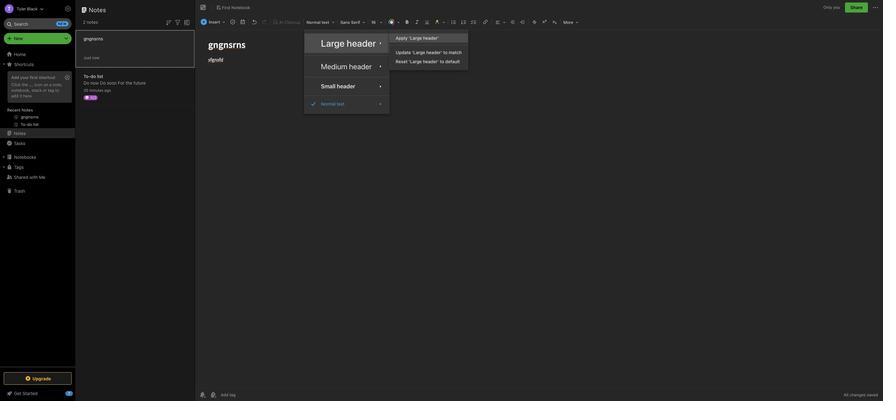Task type: vqa. For each thing, say whether or not it's contained in the screenshot.
WHAT'S NEW 'field'
no



Task type: locate. For each thing, give the bounding box(es) containing it.
note,
[[53, 82, 62, 87]]

1 dropdown list menu from the left
[[305, 34, 389, 110]]

home
[[14, 52, 26, 57]]

sans
[[340, 20, 350, 25]]

medium header
[[321, 62, 372, 71]]

underline image
[[423, 18, 431, 26]]

header inside menu item
[[347, 38, 376, 49]]

normal inside normal text field
[[306, 20, 321, 25]]

Highlight field
[[432, 18, 447, 27]]

reset 'large header' to default link
[[389, 57, 468, 66]]

shortcuts
[[14, 62, 34, 67]]

1 vertical spatial text
[[337, 102, 344, 107]]

tree
[[0, 49, 75, 367]]

dropdown list menu containing apply 'large header'
[[389, 34, 468, 66]]

Sort options field
[[165, 18, 172, 26]]

to left default
[[440, 59, 444, 64]]

on
[[43, 82, 48, 87]]

notebook,
[[11, 88, 30, 93]]

minutes
[[89, 88, 103, 93]]

Account field
[[0, 3, 44, 15]]

the left '...'
[[22, 82, 28, 87]]

notes up the notes
[[89, 6, 106, 14]]

'large inside reset 'large header' to default link
[[409, 59, 422, 64]]

[object object] field up normal text link
[[305, 80, 389, 93]]

trash link
[[0, 186, 75, 196]]

'large inside update 'large header' to match link
[[412, 50, 425, 55]]

1 horizontal spatial do
[[100, 80, 106, 86]]

2 vertical spatial 'large
[[409, 59, 422, 64]]

outdent image
[[518, 18, 527, 26]]

'large up reset 'large header' to default
[[412, 50, 425, 55]]

large header link
[[305, 34, 389, 53]]

home link
[[0, 49, 75, 59]]

Font family field
[[338, 18, 367, 27]]

'large
[[409, 35, 422, 41], [412, 50, 425, 55], [409, 59, 422, 64]]

list
[[97, 74, 103, 79]]

gngnsrns
[[84, 36, 103, 41]]

to inside reset 'large header' to default link
[[440, 59, 444, 64]]

0 vertical spatial normal text
[[306, 20, 329, 25]]

the right 'for'
[[126, 80, 132, 86]]

apply
[[396, 35, 408, 41]]

2 dropdown list menu from the left
[[389, 34, 468, 66]]

to inside update 'large header' to match link
[[443, 50, 448, 55]]

add
[[11, 94, 19, 99]]

notes right recent
[[22, 108, 33, 113]]

[object object] field down sans
[[305, 34, 389, 53]]

get
[[14, 392, 21, 397]]

1 do from the left
[[84, 80, 89, 86]]

apply 'large header' link
[[389, 34, 468, 43]]

Font size field
[[369, 18, 385, 27]]

'large right reset
[[409, 59, 422, 64]]

3 [object object] field from the top
[[305, 80, 389, 93]]

1 vertical spatial header
[[349, 62, 372, 71]]

0 vertical spatial 'large
[[409, 35, 422, 41]]

0 vertical spatial [object object] field
[[305, 34, 389, 53]]

0 horizontal spatial normal
[[306, 20, 321, 25]]

group containing add your first shortcut
[[0, 69, 75, 131]]

1 [object object] field from the top
[[305, 34, 389, 53]]

expand tags image
[[2, 165, 7, 170]]

normal text inside note window element
[[306, 20, 329, 25]]

add a reminder image
[[199, 392, 206, 399]]

tag
[[48, 88, 54, 93]]

header for large header
[[347, 38, 376, 49]]

tags
[[14, 165, 24, 170]]

Alignment field
[[492, 18, 508, 27]]

trash
[[14, 189, 25, 194]]

now for do
[[90, 80, 99, 86]]

calendar event image
[[238, 18, 247, 26]]

note window element
[[195, 0, 883, 402]]

header up normal text link
[[337, 83, 355, 90]]

to left match
[[443, 50, 448, 55]]

0 vertical spatial header'
[[423, 35, 439, 41]]

2 vertical spatial [object object] field
[[305, 80, 389, 93]]

do
[[84, 80, 89, 86], [100, 80, 106, 86]]

[object object] field containing large header
[[305, 34, 389, 53]]

2 notes
[[83, 19, 98, 25]]

header down serif
[[347, 38, 376, 49]]

changes
[[850, 393, 866, 398]]

all
[[844, 393, 849, 398]]

2 vertical spatial header'
[[423, 59, 439, 64]]

notes inside group
[[22, 108, 33, 113]]

0 horizontal spatial dropdown list menu
[[305, 34, 389, 110]]

1 horizontal spatial text
[[337, 102, 344, 107]]

do down to-
[[84, 80, 89, 86]]

'large right apply
[[409, 35, 422, 41]]

normal text link
[[305, 99, 389, 110]]

header
[[347, 38, 376, 49], [349, 62, 372, 71], [337, 83, 355, 90]]

notes
[[89, 6, 106, 14], [22, 108, 33, 113], [14, 131, 26, 136]]

now down to-do list
[[90, 80, 99, 86]]

the
[[126, 80, 132, 86], [22, 82, 28, 87]]

header' inside menu item
[[423, 35, 439, 41]]

2 vertical spatial header
[[337, 83, 355, 90]]

match
[[449, 50, 462, 55]]

add your first shortcut
[[11, 75, 55, 80]]

task image
[[228, 18, 237, 26]]

header' for match
[[426, 50, 442, 55]]

0 vertical spatial normal
[[306, 20, 321, 25]]

dropdown list menu containing large header
[[305, 34, 389, 110]]

'large inside apply 'large header' link
[[409, 35, 422, 41]]

undo image
[[250, 18, 259, 26]]

do down list
[[100, 80, 106, 86]]

normal text up large
[[306, 20, 329, 25]]

share button
[[845, 3, 868, 13]]

reset
[[396, 59, 408, 64]]

me
[[39, 175, 45, 180]]

icon on a note, notebook, stack or tag to add it here.
[[11, 82, 62, 99]]

to
[[443, 50, 448, 55], [440, 59, 444, 64], [55, 88, 59, 93]]

future
[[133, 80, 146, 86]]

subscript image
[[550, 18, 559, 26]]

[object object] field containing small header
[[305, 80, 389, 93]]

1 vertical spatial 'large
[[412, 50, 425, 55]]

header up small header link
[[349, 62, 372, 71]]

add filters image
[[174, 19, 182, 26]]

black
[[27, 6, 37, 11]]

0 vertical spatial header
[[347, 38, 376, 49]]

notebook
[[231, 5, 250, 10]]

header' down update 'large header' to match
[[423, 59, 439, 64]]

Add filters field
[[174, 18, 182, 26]]

you
[[833, 5, 840, 10]]

normal inside normal text link
[[321, 102, 336, 107]]

0 horizontal spatial do
[[84, 80, 89, 86]]

notebooks
[[14, 155, 36, 160]]

1 horizontal spatial the
[[126, 80, 132, 86]]

reset 'large header' to default
[[396, 59, 460, 64]]

16
[[371, 20, 376, 25]]

tags button
[[0, 162, 75, 172]]

2 vertical spatial to
[[55, 88, 59, 93]]

shortcut
[[39, 75, 55, 80]]

large header menu item
[[305, 34, 389, 53]]

dropdown list menu
[[305, 34, 389, 110], [389, 34, 468, 66]]

to down the note,
[[55, 88, 59, 93]]

1 vertical spatial normal
[[321, 102, 336, 107]]

1 horizontal spatial dropdown list menu
[[389, 34, 468, 66]]

text left sans
[[322, 20, 329, 25]]

header' up update 'large header' to match link
[[423, 35, 439, 41]]

[object object] field up small header link
[[305, 58, 389, 75]]

1 vertical spatial notes
[[22, 108, 33, 113]]

1 horizontal spatial normal
[[321, 102, 336, 107]]

1 vertical spatial to
[[440, 59, 444, 64]]

text down small header in the top left of the page
[[337, 102, 344, 107]]

now right just
[[92, 55, 99, 60]]

normal text down small
[[321, 102, 344, 107]]

[object Object] field
[[305, 34, 389, 53], [305, 58, 389, 75], [305, 80, 389, 93]]

0 horizontal spatial text
[[322, 20, 329, 25]]

get started
[[14, 392, 38, 397]]

shortcuts button
[[0, 59, 75, 69]]

strikethrough image
[[530, 18, 539, 26]]

superscript image
[[540, 18, 549, 26]]

notes up tasks
[[14, 131, 26, 136]]

new
[[58, 22, 67, 26]]

expand notebooks image
[[2, 155, 7, 160]]

More field
[[561, 18, 581, 27]]

0 vertical spatial now
[[92, 55, 99, 60]]

header'
[[423, 35, 439, 41], [426, 50, 442, 55], [423, 59, 439, 64]]

your
[[20, 75, 29, 80]]

group
[[0, 69, 75, 131]]

'large for reset
[[409, 59, 422, 64]]

first notebook button
[[214, 3, 252, 12]]

medium
[[321, 62, 347, 71]]

header' up reset 'large header' to default link
[[426, 50, 442, 55]]

notes link
[[0, 128, 75, 138]]

default
[[445, 59, 460, 64]]

text
[[322, 20, 329, 25], [337, 102, 344, 107]]

stack
[[32, 88, 42, 93]]

1 vertical spatial header'
[[426, 50, 442, 55]]

Heading level field
[[304, 18, 337, 27]]

2 [object object] field from the top
[[305, 58, 389, 75]]

'large for update
[[412, 50, 425, 55]]

2
[[83, 19, 86, 25]]

1 vertical spatial [object object] field
[[305, 58, 389, 75]]

0 vertical spatial text
[[322, 20, 329, 25]]

0 vertical spatial to
[[443, 50, 448, 55]]

0/3
[[90, 95, 96, 100]]

'large for apply
[[409, 35, 422, 41]]

35
[[84, 88, 88, 93]]

icon
[[34, 82, 42, 87]]

1 vertical spatial now
[[90, 80, 99, 86]]

0 horizontal spatial the
[[22, 82, 28, 87]]

0 vertical spatial notes
[[89, 6, 106, 14]]



Task type: describe. For each thing, give the bounding box(es) containing it.
bold image
[[403, 18, 411, 26]]

[object object] field containing medium header
[[305, 58, 389, 75]]

apply 'large header' menu item
[[389, 34, 468, 43]]

notes
[[87, 19, 98, 25]]

header for small header
[[337, 83, 355, 90]]

notebooks link
[[0, 152, 75, 162]]

with
[[29, 175, 38, 180]]

Font color field
[[386, 18, 402, 27]]

upgrade
[[32, 377, 51, 382]]

soon
[[107, 80, 117, 86]]

insert
[[209, 19, 220, 24]]

medium header link
[[305, 58, 389, 75]]

shared with me link
[[0, 172, 75, 182]]

add
[[11, 75, 19, 80]]

2 vertical spatial notes
[[14, 131, 26, 136]]

tyler
[[17, 6, 26, 11]]

small
[[321, 83, 335, 90]]

2 do from the left
[[100, 80, 106, 86]]

add tag image
[[209, 392, 217, 399]]

35 minutes ago
[[84, 88, 111, 93]]

text inside note window element
[[322, 20, 329, 25]]

Insert field
[[199, 18, 227, 26]]

only you
[[823, 5, 840, 10]]

header for medium header
[[349, 62, 372, 71]]

click to collapse image
[[73, 390, 78, 398]]

first
[[30, 75, 38, 80]]

first notebook
[[222, 5, 250, 10]]

Help and Learning task checklist field
[[0, 389, 75, 399]]

recent
[[7, 108, 21, 113]]

more actions image
[[872, 4, 879, 11]]

ago
[[104, 88, 111, 93]]

new search field
[[8, 18, 68, 30]]

it
[[20, 94, 22, 99]]

Search text field
[[8, 18, 67, 30]]

just
[[84, 55, 91, 60]]

upgrade button
[[4, 373, 72, 386]]

to-do list
[[84, 74, 103, 79]]

to inside icon on a note, notebook, stack or tag to add it here.
[[55, 88, 59, 93]]

click
[[11, 82, 21, 87]]

to-
[[84, 74, 91, 79]]

share
[[850, 5, 863, 10]]

to for default
[[440, 59, 444, 64]]

1 vertical spatial normal text
[[321, 102, 344, 107]]

More actions field
[[872, 3, 879, 13]]

or
[[43, 88, 47, 93]]

first
[[222, 5, 230, 10]]

tasks
[[14, 141, 25, 146]]

header' for default
[[423, 59, 439, 64]]

Note Editor text field
[[195, 30, 883, 389]]

italic image
[[413, 18, 421, 26]]

saved
[[867, 393, 878, 398]]

checklist image
[[469, 18, 478, 26]]

update
[[396, 50, 411, 55]]

started
[[23, 392, 38, 397]]

apply 'large header'
[[396, 35, 439, 41]]

a
[[49, 82, 52, 87]]

bulleted list image
[[449, 18, 458, 26]]

update 'large header' to match link
[[389, 48, 468, 57]]

insert link image
[[481, 18, 490, 26]]

only
[[823, 5, 832, 10]]

small header link
[[305, 80, 389, 93]]

settings image
[[64, 5, 72, 13]]

7
[[68, 392, 70, 396]]

tree containing home
[[0, 49, 75, 367]]

sans serif
[[340, 20, 360, 25]]

large
[[321, 38, 345, 49]]

expand note image
[[199, 4, 207, 11]]

shared with me
[[14, 175, 45, 180]]

more
[[563, 20, 573, 25]]

View options field
[[182, 18, 191, 26]]

click the ...
[[11, 82, 33, 87]]

Add tag field
[[220, 393, 267, 399]]

small header
[[321, 83, 355, 90]]

serif
[[351, 20, 360, 25]]

just now
[[84, 55, 99, 60]]

recent notes
[[7, 108, 33, 113]]

do
[[91, 74, 96, 79]]

indent image
[[508, 18, 517, 26]]

large header
[[321, 38, 376, 49]]

to for match
[[443, 50, 448, 55]]

new button
[[4, 33, 72, 44]]

tasks button
[[0, 138, 75, 149]]

do now do soon for the future
[[84, 80, 146, 86]]

here.
[[23, 94, 33, 99]]

...
[[29, 82, 33, 87]]

all changes saved
[[844, 393, 878, 398]]

the inside group
[[22, 82, 28, 87]]

now for just
[[92, 55, 99, 60]]

update 'large header' to match
[[396, 50, 462, 55]]

new
[[14, 36, 23, 41]]

[object Object] field
[[305, 99, 389, 110]]

tyler black
[[17, 6, 37, 11]]

shared
[[14, 175, 28, 180]]

for
[[118, 80, 125, 86]]

numbered list image
[[459, 18, 468, 26]]



